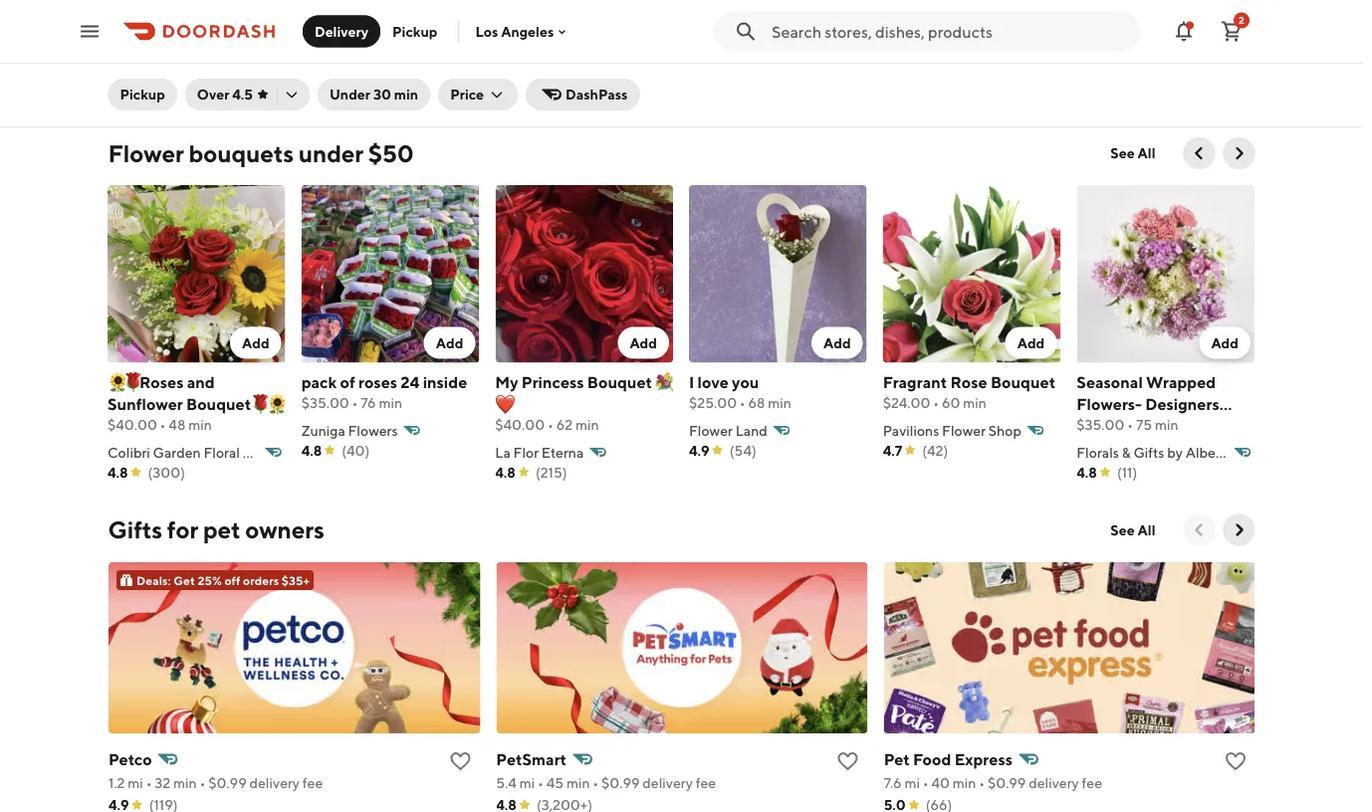 Task type: describe. For each thing, give the bounding box(es) containing it.
see all link for $50
[[1099, 137, 1168, 169]]

flower for flower land
[[690, 423, 734, 439]]

dashpass
[[566, 86, 628, 103]]

gifts for pet owners link
[[108, 515, 324, 547]]

1 apply. from the left
[[313, 29, 350, 46]]

mi for petco
[[127, 775, 143, 792]]

under 30 min button
[[318, 79, 431, 111]]

up
[[714, 29, 733, 46]]

min inside the 🌻🌹roses and sunflower bouquet🌹🌻 $40.00 • 48 min
[[189, 417, 213, 433]]

0 vertical spatial pickup button
[[381, 15, 450, 47]]

click to add this store to your saved list image for pet food express
[[1224, 750, 1248, 774]]

$35.00 • 75 min
[[1078, 417, 1179, 433]]

$0.99 for pet food express
[[988, 775, 1026, 792]]

deals:
[[136, 573, 170, 587]]

&
[[1123, 444, 1132, 461]]

petsmart
[[496, 750, 566, 769]]

❤️
[[496, 395, 512, 414]]

off.
[[770, 29, 790, 46]]

40
[[931, 775, 950, 792]]

mi for petsmart
[[519, 775, 535, 792]]

$50
[[368, 139, 414, 167]]

dashpass button
[[526, 79, 640, 111]]

76
[[361, 395, 377, 411]]

la flor eterna
[[496, 444, 585, 461]]

$0.99 for petsmart
[[601, 775, 640, 792]]

flower for flower bouquets under $50
[[108, 139, 184, 167]]

4.7
[[884, 442, 903, 459]]

rose
[[951, 373, 988, 392]]

4.5
[[232, 86, 253, 103]]

fee for petsmart
[[695, 775, 716, 792]]

75
[[1137, 417, 1153, 433]]

shop now button
[[132, 60, 220, 92]]

• inside pack of roses 24 inside $35.00 • 76 min
[[353, 395, 359, 411]]

• right 32
[[199, 775, 205, 792]]

• left 45 on the left bottom of the page
[[537, 775, 543, 792]]

sunflower
[[108, 395, 184, 414]]

flower bouquets under $50
[[108, 139, 414, 167]]

🌻🌹roses and sunflower bouquet🌹🌻 $40.00 • 48 min
[[108, 373, 284, 433]]

los
[[476, 23, 498, 40]]

all for owners
[[1138, 522, 1156, 539]]

fragrant
[[884, 373, 948, 392]]

5.4 mi • 45 min • $0.99 delivery fee
[[496, 775, 716, 792]]

$24.00
[[884, 395, 931, 411]]

price button
[[438, 79, 518, 111]]

add for seasonal wrapped flowers- designers choice
[[1212, 335, 1240, 351]]

1.2 mi • 32 min • $0.99 delivery fee
[[108, 775, 322, 792]]

express
[[954, 750, 1013, 769]]

wrapped
[[1147, 373, 1217, 392]]

(11)
[[1118, 464, 1138, 481]]

7.6
[[884, 775, 902, 792]]

$35+
[[281, 573, 309, 587]]

(215)
[[536, 464, 568, 481]]

colibri garden floral design
[[108, 444, 287, 461]]

pack of roses 24 inside $35.00 • 76 min
[[302, 373, 468, 411]]

love
[[698, 373, 729, 392]]

bouquet for princess
[[588, 373, 653, 392]]

open menu image
[[78, 19, 102, 43]]

florals & gifts by albertsons
[[1078, 444, 1255, 461]]

60
[[943, 395, 961, 411]]

you
[[733, 373, 760, 392]]

roses
[[359, 373, 398, 392]]

delivery for petco
[[249, 775, 299, 792]]

min
[[132, 29, 157, 46]]

4.8 for 🌻🌹roses and sunflower bouquet🌹🌻
[[108, 464, 129, 481]]

4.8 for my princess bouquet 💐 ❤️
[[496, 464, 516, 481]]

of
[[341, 373, 356, 392]]

pavilions flower shop
[[884, 423, 1022, 439]]

• down express at the bottom right
[[979, 775, 985, 792]]

i love you $25.00 • 68 min
[[690, 373, 792, 411]]

1.2
[[108, 775, 125, 792]]

• right 45 on the left bottom of the page
[[593, 775, 598, 792]]

12/5,
[[240, 29, 271, 46]]

colibri
[[108, 444, 151, 461]]

now
[[198, 29, 228, 46]]

flower bouquets under $50 link
[[108, 137, 414, 169]]

bouquet🌹🌻
[[187, 395, 284, 414]]

now
[[180, 67, 208, 84]]

under 30 min
[[330, 86, 419, 103]]

delivery for petsmart
[[642, 775, 693, 792]]

flower land
[[690, 423, 768, 439]]

min right 75 in the right bottom of the page
[[1156, 417, 1179, 433]]

pet
[[203, 516, 241, 545]]

• left 40
[[923, 775, 929, 792]]

food
[[913, 750, 951, 769]]

30
[[373, 86, 391, 103]]

fragrant rose bouquet $24.00 • 60 min
[[884, 373, 1057, 411]]

design
[[243, 444, 287, 461]]

notification bell image
[[1172, 19, 1196, 43]]

min $55+. now - 12/5, terms apply.
[[132, 29, 350, 46]]

24
[[401, 373, 420, 392]]

delivery button
[[303, 15, 381, 47]]

my princess bouquet 💐 ❤️ $40.00 • 62 min
[[496, 373, 672, 433]]

$40.00 inside my princess bouquet 💐 ❤️ $40.00 • 62 min
[[496, 417, 546, 433]]

pickup for pickup button to the top
[[393, 23, 438, 39]]

shop inside button
[[144, 67, 177, 84]]

los angeles
[[476, 23, 554, 40]]

min inside fragrant rose bouquet $24.00 • 60 min
[[964, 395, 988, 411]]

32
[[154, 775, 170, 792]]

over
[[197, 86, 229, 103]]

• left 32
[[146, 775, 151, 792]]

see for gifts for pet owners
[[1111, 522, 1135, 539]]

flowers
[[349, 423, 399, 439]]

5.4
[[496, 775, 516, 792]]

pet food express
[[884, 750, 1013, 769]]

terms
[[793, 29, 831, 46]]

mi for pet food express
[[904, 775, 920, 792]]

albertsons
[[1187, 444, 1255, 461]]

i
[[690, 373, 695, 392]]

fee for pet food express
[[1082, 775, 1102, 792]]

garden
[[154, 444, 201, 461]]

68
[[749, 395, 766, 411]]

los angeles button
[[476, 23, 570, 40]]

add for pack of roses 24 inside
[[437, 335, 464, 351]]

1 horizontal spatial gifts
[[1135, 444, 1165, 461]]

up to $7 off.  terms apply.
[[714, 29, 871, 46]]

deals: get 25% off orders $35+
[[136, 573, 309, 587]]



Task type: locate. For each thing, give the bounding box(es) containing it.
bouquet
[[588, 373, 653, 392], [992, 373, 1057, 392]]

1 $40.00 from the left
[[108, 417, 158, 433]]

1 bouquet from the left
[[588, 373, 653, 392]]

flor
[[514, 444, 539, 461]]

• left '62'
[[548, 417, 554, 433]]

fee for petco
[[302, 775, 322, 792]]

min right "48" at the bottom left of page
[[189, 417, 213, 433]]

4.8 down colibri
[[108, 464, 129, 481]]

• left '76'
[[353, 395, 359, 411]]

min right "30"
[[394, 86, 419, 103]]

$7
[[752, 29, 767, 46]]

1 vertical spatial see all link
[[1099, 515, 1168, 547]]

0 horizontal spatial shop
[[144, 67, 177, 84]]

6 add from the left
[[1212, 335, 1240, 351]]

to
[[736, 29, 749, 46]]

mi
[[127, 775, 143, 792], [519, 775, 535, 792], [904, 775, 920, 792]]

previous button of carousel image
[[1190, 143, 1210, 163], [1190, 521, 1210, 541]]

1 $0.99 from the left
[[208, 775, 246, 792]]

0 horizontal spatial mi
[[127, 775, 143, 792]]

min inside 'button'
[[394, 86, 419, 103]]

under
[[330, 86, 371, 103]]

2 horizontal spatial delivery
[[1029, 775, 1079, 792]]

1 see from the top
[[1111, 145, 1135, 161]]

2 bouquet from the left
[[992, 373, 1057, 392]]

see all
[[1111, 145, 1156, 161], [1111, 522, 1156, 539]]

4.8 down florals
[[1078, 464, 1098, 481]]

$0.99
[[208, 775, 246, 792], [601, 775, 640, 792], [988, 775, 1026, 792]]

zuniga
[[302, 423, 346, 439]]

seasonal wrapped flowers- designers choice
[[1078, 373, 1220, 435]]

0 horizontal spatial $0.99
[[208, 775, 246, 792]]

pickup button
[[381, 15, 450, 47], [108, 79, 177, 111]]

$35.00
[[302, 395, 350, 411], [1078, 417, 1126, 433]]

over 4.5
[[197, 86, 253, 103]]

0 horizontal spatial $40.00
[[108, 417, 158, 433]]

1 vertical spatial shop
[[989, 423, 1022, 439]]

add for fragrant rose bouquet
[[1018, 335, 1046, 351]]

$40.00 inside the 🌻🌹roses and sunflower bouquet🌹🌻 $40.00 • 48 min
[[108, 417, 158, 433]]

3 fee from the left
[[1082, 775, 1102, 792]]

3 add from the left
[[630, 335, 658, 351]]

florals
[[1078, 444, 1120, 461]]

• left 75 in the right bottom of the page
[[1128, 417, 1134, 433]]

gifts inside gifts for pet owners link
[[108, 516, 162, 545]]

for
[[167, 516, 198, 545]]

inside
[[423, 373, 468, 392]]

add for 🌻🌹roses and sunflower bouquet🌹🌻
[[243, 335, 270, 351]]

gifts for pet owners
[[108, 516, 324, 545]]

designers
[[1146, 395, 1220, 414]]

$35.00 down pack
[[302, 395, 350, 411]]

previous button of carousel image for flower bouquets under $50
[[1190, 143, 1210, 163]]

flowers-
[[1078, 395, 1143, 414]]

add for i love you
[[824, 335, 852, 351]]

flower up 4.9
[[690, 423, 734, 439]]

2
[[1239, 14, 1245, 26]]

2 horizontal spatial $0.99
[[988, 775, 1026, 792]]

bouquet inside fragrant rose bouquet $24.00 • 60 min
[[992, 373, 1057, 392]]

$40.00
[[108, 417, 158, 433], [496, 417, 546, 433]]

4.8 for pack of roses 24 inside
[[302, 442, 322, 459]]

0 vertical spatial pickup
[[393, 23, 438, 39]]

1 horizontal spatial fee
[[695, 775, 716, 792]]

all for $50
[[1138, 145, 1156, 161]]

$35.00 down flowers-
[[1078, 417, 1126, 433]]

2 fee from the left
[[695, 775, 716, 792]]

0 horizontal spatial $35.00
[[302, 395, 350, 411]]

1 vertical spatial pickup
[[120, 86, 165, 103]]

0 vertical spatial $35.00
[[302, 395, 350, 411]]

mi right 1.2
[[127, 775, 143, 792]]

see all for flower bouquets under $50
[[1111, 145, 1156, 161]]

seasonal
[[1078, 373, 1144, 392]]

0 horizontal spatial fee
[[302, 775, 322, 792]]

1 vertical spatial next button of carousel image
[[1230, 521, 1250, 541]]

• inside the 🌻🌹roses and sunflower bouquet🌹🌻 $40.00 • 48 min
[[160, 417, 166, 433]]

-
[[231, 29, 237, 46]]

0 vertical spatial next button of carousel image
[[1230, 143, 1250, 163]]

$55+.
[[159, 29, 196, 46]]

see
[[1111, 145, 1135, 161], [1111, 522, 1135, 539]]

1 delivery from the left
[[249, 775, 299, 792]]

1 horizontal spatial shop
[[989, 423, 1022, 439]]

0 horizontal spatial pickup
[[120, 86, 165, 103]]

1 horizontal spatial pickup button
[[381, 15, 450, 47]]

min inside i love you $25.00 • 68 min
[[769, 395, 792, 411]]

min right 45 on the left bottom of the page
[[566, 775, 590, 792]]

3 $0.99 from the left
[[988, 775, 1026, 792]]

$40.00 down ❤️
[[496, 417, 546, 433]]

1 add from the left
[[243, 335, 270, 351]]

click to add this store to your saved list image
[[448, 750, 472, 774]]

0 vertical spatial see all
[[1111, 145, 1156, 161]]

princess
[[522, 373, 585, 392]]

2 apply. from the left
[[834, 29, 871, 46]]

2 click to add this store to your saved list image from the left
[[1224, 750, 1248, 774]]

click to add this store to your saved list image
[[836, 750, 860, 774], [1224, 750, 1248, 774]]

1 vertical spatial all
[[1138, 522, 1156, 539]]

$25.00
[[690, 395, 738, 411]]

1 horizontal spatial click to add this store to your saved list image
[[1224, 750, 1248, 774]]

$40.00 down sunflower
[[108, 417, 158, 433]]

min right 32
[[173, 775, 196, 792]]

1 vertical spatial see all
[[1111, 522, 1156, 539]]

0 horizontal spatial click to add this store to your saved list image
[[836, 750, 860, 774]]

terms
[[274, 29, 310, 46]]

0 horizontal spatial apply.
[[313, 29, 350, 46]]

1 horizontal spatial $35.00
[[1078, 417, 1126, 433]]

petco
[[108, 750, 152, 769]]

1 fee from the left
[[302, 775, 322, 792]]

0 horizontal spatial pickup button
[[108, 79, 177, 111]]

2 horizontal spatial fee
[[1082, 775, 1102, 792]]

1 mi from the left
[[127, 775, 143, 792]]

floral
[[204, 444, 241, 461]]

min inside my princess bouquet 💐 ❤️ $40.00 • 62 min
[[576, 417, 600, 433]]

delivery for pet food express
[[1029, 775, 1079, 792]]

min
[[394, 86, 419, 103], [379, 395, 403, 411], [769, 395, 792, 411], [964, 395, 988, 411], [189, 417, 213, 433], [576, 417, 600, 433], [1156, 417, 1179, 433], [173, 775, 196, 792], [566, 775, 590, 792], [953, 775, 976, 792]]

1 horizontal spatial bouquet
[[992, 373, 1057, 392]]

next button of carousel image for $50
[[1230, 143, 1250, 163]]

25%
[[197, 573, 221, 587]]

7.6 mi • 40 min • $0.99 delivery fee
[[884, 775, 1102, 792]]

1 horizontal spatial flower
[[690, 423, 734, 439]]

pickup button up "30"
[[381, 15, 450, 47]]

4.8 for seasonal wrapped flowers- designers choice
[[1078, 464, 1098, 481]]

and
[[188, 373, 215, 392]]

flower
[[108, 139, 184, 167], [690, 423, 734, 439], [943, 423, 987, 439]]

1 see all link from the top
[[1099, 137, 1168, 169]]

shop left now
[[144, 67, 177, 84]]

3 delivery from the left
[[1029, 775, 1079, 792]]

see all link for owners
[[1099, 515, 1168, 547]]

2 horizontal spatial mi
[[904, 775, 920, 792]]

$0.99 right 32
[[208, 775, 246, 792]]

1 items, open order cart image
[[1220, 19, 1244, 43]]

62
[[557, 417, 573, 433]]

min right '76'
[[379, 395, 403, 411]]

off
[[224, 573, 240, 587]]

4.9
[[690, 442, 710, 459]]

choice
[[1078, 417, 1130, 435]]

2 add from the left
[[437, 335, 464, 351]]

4 add from the left
[[824, 335, 852, 351]]

my
[[496, 373, 519, 392]]

add for my princess bouquet 💐 ❤️
[[630, 335, 658, 351]]

pickup button left now
[[108, 79, 177, 111]]

1 vertical spatial previous button of carousel image
[[1190, 521, 1210, 541]]

$0.99 right 45 on the left bottom of the page
[[601, 775, 640, 792]]

1 see all from the top
[[1111, 145, 1156, 161]]

2 see from the top
[[1111, 522, 1135, 539]]

1 previous button of carousel image from the top
[[1190, 143, 1210, 163]]

45
[[546, 775, 563, 792]]

bouquet for rose
[[992, 373, 1057, 392]]

1 horizontal spatial mi
[[519, 775, 535, 792]]

see all for gifts for pet owners
[[1111, 522, 1156, 539]]

1 vertical spatial see
[[1111, 522, 1135, 539]]

click to add this store to your saved list image for petsmart
[[836, 750, 860, 774]]

flower down 60
[[943, 423, 987, 439]]

4.8 down la at the left bottom of page
[[496, 464, 516, 481]]

4.8 down zuniga
[[302, 442, 322, 459]]

$35.00 inside pack of roses 24 inside $35.00 • 76 min
[[302, 395, 350, 411]]

get
[[173, 573, 195, 587]]

1 horizontal spatial pickup
[[393, 23, 438, 39]]

add
[[243, 335, 270, 351], [437, 335, 464, 351], [630, 335, 658, 351], [824, 335, 852, 351], [1018, 335, 1046, 351], [1212, 335, 1240, 351]]

💐
[[656, 373, 672, 392]]

1 horizontal spatial apply.
[[834, 29, 871, 46]]

0 horizontal spatial bouquet
[[588, 373, 653, 392]]

bouquet left 💐
[[588, 373, 653, 392]]

min right 68
[[769, 395, 792, 411]]

over 4.5 button
[[185, 79, 310, 111]]

2 next button of carousel image from the top
[[1230, 521, 1250, 541]]

pack
[[302, 373, 337, 392]]

bouquets
[[189, 139, 294, 167]]

2 horizontal spatial flower
[[943, 423, 987, 439]]

0 vertical spatial see all link
[[1099, 137, 1168, 169]]

min inside pack of roses 24 inside $35.00 • 76 min
[[379, 395, 403, 411]]

• left "48" at the bottom left of page
[[160, 417, 166, 433]]

🌻🌹roses
[[108, 373, 184, 392]]

0 vertical spatial shop
[[144, 67, 177, 84]]

48
[[169, 417, 186, 433]]

1 vertical spatial pickup button
[[108, 79, 177, 111]]

1 click to add this store to your saved list image from the left
[[836, 750, 860, 774]]

bouquet inside my princess bouquet 💐 ❤️ $40.00 • 62 min
[[588, 373, 653, 392]]

0 horizontal spatial flower
[[108, 139, 184, 167]]

flower down shop now button
[[108, 139, 184, 167]]

•
[[353, 395, 359, 411], [740, 395, 746, 411], [934, 395, 940, 411], [160, 417, 166, 433], [548, 417, 554, 433], [1128, 417, 1134, 433], [146, 775, 151, 792], [199, 775, 205, 792], [537, 775, 543, 792], [593, 775, 598, 792], [923, 775, 929, 792], [979, 775, 985, 792]]

2 all from the top
[[1138, 522, 1156, 539]]

2 $0.99 from the left
[[601, 775, 640, 792]]

min down rose
[[964, 395, 988, 411]]

$0.99 down express at the bottom right
[[988, 775, 1026, 792]]

2 delivery from the left
[[642, 775, 693, 792]]

• inside fragrant rose bouquet $24.00 • 60 min
[[934, 395, 940, 411]]

5 add from the left
[[1018, 335, 1046, 351]]

2 $40.00 from the left
[[496, 417, 546, 433]]

up to $7 off.  terms apply. link
[[690, 0, 1256, 114]]

owners
[[245, 516, 324, 545]]

• inside my princess bouquet 💐 ❤️ $40.00 • 62 min
[[548, 417, 554, 433]]

pickup down shop now
[[120, 86, 165, 103]]

1 all from the top
[[1138, 145, 1156, 161]]

0 horizontal spatial gifts
[[108, 516, 162, 545]]

2 see all link from the top
[[1099, 515, 1168, 547]]

shop
[[144, 67, 177, 84], [989, 423, 1022, 439]]

0 vertical spatial see
[[1111, 145, 1135, 161]]

2 button
[[1212, 11, 1252, 51]]

by
[[1168, 444, 1184, 461]]

1 horizontal spatial $0.99
[[601, 775, 640, 792]]

1 vertical spatial $35.00
[[1078, 417, 1126, 433]]

2 mi from the left
[[519, 775, 535, 792]]

0 vertical spatial gifts
[[1135, 444, 1165, 461]]

mi right 7.6
[[904, 775, 920, 792]]

1 horizontal spatial delivery
[[642, 775, 693, 792]]

• inside i love you $25.00 • 68 min
[[740, 395, 746, 411]]

(42)
[[923, 442, 949, 459]]

land
[[736, 423, 768, 439]]

pickup left the los
[[393, 23, 438, 39]]

Store search: begin typing to search for stores available on DoorDash text field
[[772, 20, 1129, 42]]

bouquet right rose
[[992, 373, 1057, 392]]

(54)
[[730, 442, 757, 459]]

gifts left for
[[108, 516, 162, 545]]

shop now
[[144, 67, 208, 84]]

next button of carousel image for owners
[[1230, 521, 1250, 541]]

pickup for the leftmost pickup button
[[120, 86, 165, 103]]

min right '62'
[[576, 417, 600, 433]]

3 mi from the left
[[904, 775, 920, 792]]

1 horizontal spatial $40.00
[[496, 417, 546, 433]]

0 vertical spatial previous button of carousel image
[[1190, 143, 1210, 163]]

mi right 5.4
[[519, 775, 535, 792]]

see for flower bouquets under $50
[[1111, 145, 1135, 161]]

previous button of carousel image for gifts for pet owners
[[1190, 521, 1210, 541]]

2 previous button of carousel image from the top
[[1190, 521, 1210, 541]]

shop down fragrant rose bouquet $24.00 • 60 min
[[989, 423, 1022, 439]]

• left 68
[[740, 395, 746, 411]]

1 next button of carousel image from the top
[[1230, 143, 1250, 163]]

0 horizontal spatial delivery
[[249, 775, 299, 792]]

$0.99 for petco
[[208, 775, 246, 792]]

min right 40
[[953, 775, 976, 792]]

gifts right "&"
[[1135, 444, 1165, 461]]

2 see all from the top
[[1111, 522, 1156, 539]]

next button of carousel image
[[1230, 143, 1250, 163], [1230, 521, 1250, 541]]

• left 60
[[934, 395, 940, 411]]

price
[[450, 86, 484, 103]]

0 vertical spatial all
[[1138, 145, 1156, 161]]

see all link
[[1099, 137, 1168, 169], [1099, 515, 1168, 547]]

1 vertical spatial gifts
[[108, 516, 162, 545]]

delivery
[[315, 23, 369, 39]]



Task type: vqa. For each thing, say whether or not it's contained in the screenshot.


